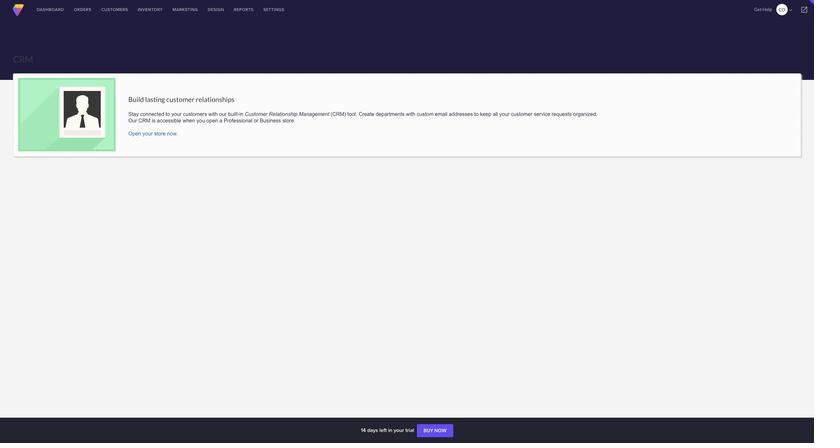 Task type: locate. For each thing, give the bounding box(es) containing it.
build lasting customer relationships
[[128, 95, 234, 103]]

stay connected to your customers with our built-in customer relationship management (crm) tool. create departments with custom email addresses to keep all your customer service requests organized. our crm is accessible when you open a professional or business store.
[[128, 112, 597, 124]]

your right "all"
[[499, 112, 510, 117]]

crm
[[13, 54, 33, 65], [138, 118, 150, 124]]

1 horizontal spatial customer
[[511, 112, 532, 117]]

with left custom
[[406, 112, 415, 117]]

your up accessible
[[171, 112, 182, 117]]

stay
[[128, 112, 139, 117]]

open
[[206, 118, 218, 124]]

in inside stay connected to your customers with our built-in customer relationship management (crm) tool. create departments with custom email addresses to keep all your customer service requests organized. our crm is accessible when you open a professional or business store.
[[239, 112, 243, 117]]

 link
[[795, 0, 814, 20]]

1 with from the left
[[208, 112, 218, 117]]

customers
[[183, 112, 207, 117]]

lasting
[[145, 95, 165, 103]]

service
[[534, 112, 550, 117]]

requests
[[552, 112, 572, 117]]

create
[[359, 112, 374, 117]]

get help
[[754, 7, 772, 12]]

1 horizontal spatial in
[[388, 427, 392, 434]]

1 vertical spatial crm
[[138, 118, 150, 124]]

dashboard
[[37, 7, 64, 13]]

build
[[128, 95, 144, 103]]


[[800, 6, 808, 14]]

in
[[239, 112, 243, 117], [388, 427, 392, 434]]

0 horizontal spatial in
[[239, 112, 243, 117]]

get
[[754, 7, 762, 12]]

to
[[166, 112, 170, 117], [474, 112, 479, 117]]

inventory
[[138, 7, 163, 13]]

customer left service
[[511, 112, 532, 117]]

1 vertical spatial customer
[[511, 112, 532, 117]]

customer inside stay connected to your customers with our built-in customer relationship management (crm) tool. create departments with custom email addresses to keep all your customer service requests organized. our crm is accessible when you open a professional or business store.
[[511, 112, 532, 117]]

your left the store
[[143, 131, 153, 137]]

14
[[361, 427, 366, 434]]

0 vertical spatial in
[[239, 112, 243, 117]]

with up open
[[208, 112, 218, 117]]

0 vertical spatial crm
[[13, 54, 33, 65]]

crm inside stay connected to your customers with our built-in customer relationship management (crm) tool. create departments with custom email addresses to keep all your customer service requests organized. our crm is accessible when you open a professional or business store.
[[138, 118, 150, 124]]

you
[[197, 118, 205, 124]]

0 horizontal spatial customer
[[166, 95, 194, 103]]

to up accessible
[[166, 112, 170, 117]]

14 days left in your trial
[[361, 427, 415, 434]]

0 horizontal spatial to
[[166, 112, 170, 117]]

0 horizontal spatial crm
[[13, 54, 33, 65]]

customers
[[101, 7, 128, 13]]

1 horizontal spatial to
[[474, 112, 479, 117]]

customer
[[166, 95, 194, 103], [511, 112, 532, 117]]

store
[[154, 131, 166, 137]]

customer up "customers"
[[166, 95, 194, 103]]

relationship
[[269, 112, 297, 117]]

1 vertical spatial in
[[388, 427, 392, 434]]

1 horizontal spatial crm
[[138, 118, 150, 124]]

our
[[219, 112, 227, 117]]

addresses
[[449, 112, 473, 117]]

email
[[435, 112, 447, 117]]

trial
[[405, 427, 414, 434]]

with
[[208, 112, 218, 117], [406, 112, 415, 117]]

accessible
[[157, 118, 181, 124]]


[[788, 7, 794, 13]]

management
[[299, 112, 329, 117]]

in right the left
[[388, 427, 392, 434]]

your
[[171, 112, 182, 117], [499, 112, 510, 117], [143, 131, 153, 137], [394, 427, 404, 434]]

now
[[434, 428, 447, 434]]

in up the professional
[[239, 112, 243, 117]]

custom
[[417, 112, 434, 117]]

keep
[[480, 112, 491, 117]]

orders
[[74, 7, 91, 13]]

design
[[208, 7, 224, 13]]

reports
[[234, 7, 254, 13]]

0 horizontal spatial with
[[208, 112, 218, 117]]

1 horizontal spatial with
[[406, 112, 415, 117]]

to left keep
[[474, 112, 479, 117]]



Task type: vqa. For each thing, say whether or not it's contained in the screenshot.
Edit for Nav Menu 4
no



Task type: describe. For each thing, give the bounding box(es) containing it.
business
[[260, 118, 281, 124]]

co
[[779, 7, 785, 12]]

marketing
[[173, 7, 198, 13]]

0 vertical spatial customer
[[166, 95, 194, 103]]

store.
[[282, 118, 295, 124]]

buy
[[424, 428, 433, 434]]

built-
[[228, 112, 239, 117]]

buy now
[[424, 428, 447, 434]]

left
[[379, 427, 387, 434]]

(crm)
[[331, 112, 346, 117]]

our
[[128, 118, 137, 124]]

when
[[183, 118, 195, 124]]

buy now link
[[417, 424, 453, 437]]

your left trial
[[394, 427, 404, 434]]

organized.
[[573, 112, 597, 117]]

tool.
[[347, 112, 357, 117]]

departments
[[376, 112, 405, 117]]

dashboard link
[[32, 0, 69, 20]]

days
[[367, 427, 378, 434]]

relationships
[[196, 95, 234, 103]]

help
[[763, 7, 772, 12]]

1 to from the left
[[166, 112, 170, 117]]

2 with from the left
[[406, 112, 415, 117]]

a
[[219, 118, 222, 124]]

or
[[254, 118, 258, 124]]

open your store now. link
[[128, 131, 178, 137]]

all
[[493, 112, 498, 117]]

professional
[[224, 118, 252, 124]]

now.
[[167, 131, 178, 137]]

connected
[[140, 112, 164, 117]]

co 
[[779, 7, 794, 13]]

open your store now.
[[128, 131, 178, 137]]

customer
[[245, 112, 267, 117]]

is
[[152, 118, 156, 124]]

settings
[[263, 7, 284, 13]]

open
[[128, 131, 141, 137]]

2 to from the left
[[474, 112, 479, 117]]



